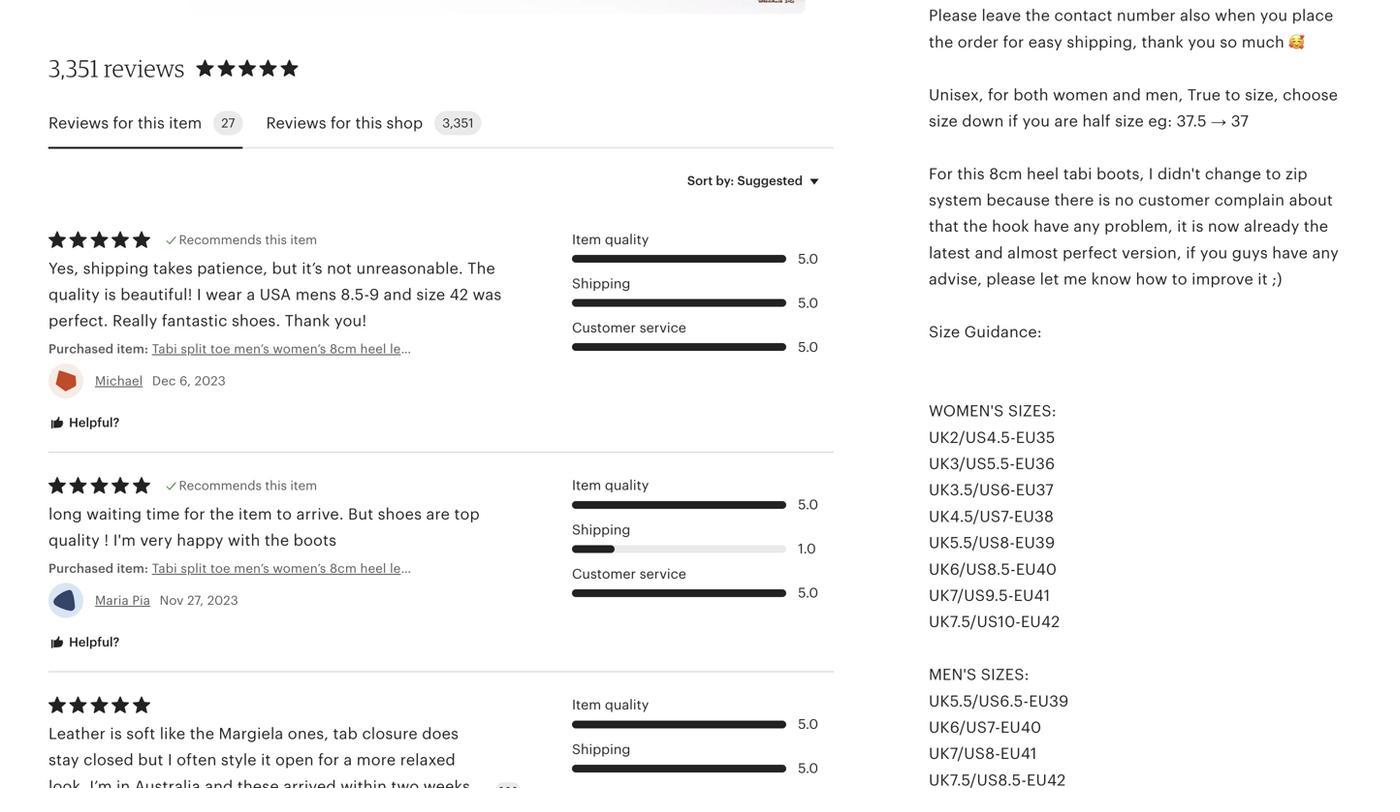 Task type: locate. For each thing, give the bounding box(es) containing it.
helpful? for yes, shipping takes patience, but it's not unreasonable. the quality is beautiful! i wear a usa mens 8.5-9 and size 42 was perfect. really fantastic shoes. thank you!
[[66, 416, 120, 430]]

1 horizontal spatial if
[[1187, 244, 1197, 262]]

service for yes, shipping takes patience, but it's not unreasonable. the quality is beautiful! i wear a usa mens 8.5-9 and size 42 was perfect. really fantastic shoes. thank you!
[[640, 321, 687, 336]]

women's for with
[[273, 562, 326, 576]]

1 vertical spatial eu39
[[1029, 693, 1069, 710]]

tabi split toe men's women's 8cm heel leather boots eu35-47 link down you!
[[152, 340, 526, 358]]

recommends up patience,
[[179, 233, 262, 247]]

recommends this item up "long waiting time for the item to arrive. but shoes are top quality ! i'm very happy with the boots"
[[179, 479, 317, 493]]

men's down shoes. in the left of the page
[[234, 342, 269, 356]]

1 vertical spatial purchased item: tabi split toe men's women's 8cm heel leather boots eu35-47
[[48, 562, 526, 576]]

and left men,
[[1113, 86, 1142, 104]]

happy
[[177, 532, 224, 550]]

men's sizes: uk5.5/us6.5-eu39 uk6/us7-eu40 uk7/us8-eu41
[[929, 666, 1069, 763]]

0 vertical spatial item
[[572, 232, 602, 247]]

size left '42'
[[416, 286, 445, 304]]

split for very
[[181, 562, 207, 576]]

1 item from the top
[[572, 232, 602, 247]]

toe for usa
[[210, 342, 231, 356]]

2 recommends this item from the top
[[179, 479, 317, 493]]

really
[[113, 313, 158, 330]]

1 vertical spatial heel
[[360, 342, 387, 356]]

2 helpful? from the top
[[66, 635, 120, 650]]

3,351 for 3,351
[[443, 116, 474, 130]]

2 customer from the top
[[572, 567, 636, 582]]

8cm down you!
[[330, 342, 357, 356]]

8cm down but at bottom left
[[330, 562, 357, 576]]

is left now
[[1192, 218, 1204, 235]]

item: down really on the top of page
[[117, 342, 148, 356]]

the right that
[[964, 218, 988, 235]]

dec
[[152, 374, 176, 388]]

men's for happy
[[234, 562, 269, 576]]

wear
[[206, 286, 242, 304]]

but left it's
[[272, 260, 298, 277]]

8cm up because
[[990, 165, 1023, 183]]

1 leather from the top
[[390, 342, 433, 356]]

size left eg:
[[1116, 112, 1145, 130]]

tab list
[[48, 99, 834, 149]]

boots down top
[[437, 562, 472, 576]]

2 item quality from the top
[[572, 478, 649, 493]]

boots for and
[[437, 342, 472, 356]]

1 vertical spatial boots
[[294, 532, 337, 550]]

hook
[[992, 218, 1030, 235]]

i'm
[[90, 778, 112, 789]]

0 horizontal spatial reviews
[[48, 114, 109, 132]]

0 vertical spatial tabi
[[152, 342, 177, 356]]

any down about
[[1313, 244, 1339, 262]]

boots down arrive.
[[294, 532, 337, 550]]

reviews for reviews for this item
[[48, 114, 109, 132]]

1 vertical spatial recommends this item
[[179, 479, 317, 493]]

1 horizontal spatial have
[[1273, 244, 1309, 262]]

the up often
[[190, 726, 215, 743]]

0 horizontal spatial a
[[247, 286, 255, 304]]

this right for
[[958, 165, 985, 183]]

2 vertical spatial boots
[[437, 562, 472, 576]]

0 vertical spatial purchased item: tabi split toe men's women's 8cm heel leather boots eu35-47
[[48, 342, 526, 356]]

42
[[450, 286, 469, 304]]

3 item quality from the top
[[572, 698, 649, 713]]

purchased item: tabi split toe men's women's 8cm heel leather boots eu35-47 for with
[[48, 562, 526, 576]]

and down the hook
[[975, 244, 1004, 262]]

1 vertical spatial toe
[[210, 562, 231, 576]]

the
[[1026, 7, 1051, 24], [929, 33, 954, 51], [964, 218, 988, 235], [1304, 218, 1329, 235], [210, 506, 234, 523], [265, 532, 289, 550], [190, 726, 215, 743]]

please
[[929, 7, 978, 24]]

2 leather from the top
[[390, 562, 433, 576]]

2 shipping from the top
[[572, 523, 631, 538]]

tabi for wear
[[152, 342, 177, 356]]

i left didn't
[[1149, 165, 1154, 183]]

1 vertical spatial if
[[1187, 244, 1197, 262]]

eu38
[[1015, 508, 1054, 526]]

0 vertical spatial service
[[640, 321, 687, 336]]

2 helpful? button from the top
[[34, 625, 134, 661]]

1 recommends from the top
[[179, 233, 262, 247]]

is down shipping
[[104, 286, 116, 304]]

1 helpful? button from the top
[[34, 406, 134, 442]]

eu40 down uk5.5/us6.5-
[[1001, 719, 1042, 737]]

item quality
[[572, 232, 649, 247], [572, 478, 649, 493], [572, 698, 649, 713]]

size down unisex,
[[929, 112, 958, 130]]

split down fantastic
[[181, 342, 207, 356]]

1 vertical spatial 8cm
[[330, 342, 357, 356]]

usa
[[260, 286, 291, 304]]

1 vertical spatial leather
[[390, 562, 433, 576]]

0 vertical spatial are
[[1055, 112, 1079, 130]]

item: down i'm
[[117, 562, 148, 576]]

tab list containing reviews for this item
[[48, 99, 834, 149]]

to inside "long waiting time for the item to arrive. but shoes are top quality ! i'm very happy with the boots"
[[277, 506, 292, 523]]

6 5.0 from the top
[[798, 717, 819, 732]]

1 vertical spatial have
[[1273, 244, 1309, 262]]

these
[[237, 778, 279, 789]]

2 reviews from the left
[[266, 114, 327, 132]]

heel for the
[[360, 342, 387, 356]]

1 vertical spatial service
[[640, 567, 687, 582]]

1 item: from the top
[[117, 342, 148, 356]]

1 vertical spatial eu41
[[1001, 746, 1038, 763]]

1 horizontal spatial 3,351
[[443, 116, 474, 130]]

sizes: up uk5.5/us6.5-
[[981, 666, 1030, 684]]

0 vertical spatial item quality
[[572, 232, 649, 247]]

0 vertical spatial helpful? button
[[34, 406, 134, 442]]

is inside the yes, shipping takes patience, but it's not unreasonable. the quality is beautiful! i wear a usa mens 8.5-9 and size 42 was perfect. really fantastic shoes. thank you!
[[104, 286, 116, 304]]

eu35- for long waiting time for the item to arrive. but shoes are top quality ! i'm very happy with the boots
[[475, 562, 511, 576]]

0 vertical spatial heel
[[1027, 165, 1060, 183]]

helpful? down "maria"
[[66, 635, 120, 650]]

tab
[[333, 726, 358, 743]]

1 tabi split toe men's women's 8cm heel leather boots eu35-47 link from the top
[[152, 340, 526, 358]]

0 horizontal spatial size
[[416, 286, 445, 304]]

any up perfect
[[1074, 218, 1101, 235]]

but
[[272, 260, 298, 277], [138, 752, 164, 769]]

eu41
[[1014, 587, 1051, 605], [1001, 746, 1038, 763]]

does
[[422, 726, 459, 743]]

ones,
[[288, 726, 329, 743]]

37
[[1232, 112, 1249, 130]]

0 vertical spatial it
[[1178, 218, 1188, 235]]

recommends
[[179, 233, 262, 247], [179, 479, 262, 493]]

1 tabi from the top
[[152, 342, 177, 356]]

0 vertical spatial eu35-
[[475, 342, 511, 356]]

purchased item: tabi split toe men's women's 8cm heel leather boots eu35-47 down thank
[[48, 342, 526, 356]]

and down style
[[205, 778, 233, 789]]

0 vertical spatial boots
[[437, 342, 472, 356]]

sizes: up eu35
[[1009, 403, 1057, 420]]

women's down thank
[[273, 342, 326, 356]]

leather is soft like the margiela ones, tab closure does stay closed but i often style it open for a more relaxed look. i'm in australia and these arrived within two weeks 
[[48, 726, 490, 789]]

1 vertical spatial helpful?
[[66, 635, 120, 650]]

tabi split toe men's women's 8cm heel leather boots eu35-47 link down arrive.
[[152, 560, 526, 578]]

0 vertical spatial split
[[181, 342, 207, 356]]

2 tabi from the top
[[152, 562, 177, 576]]

0 vertical spatial recommends this item
[[179, 233, 317, 247]]

uk7/us8-
[[929, 746, 1001, 763]]

1 split from the top
[[181, 342, 207, 356]]

→
[[1212, 112, 1227, 130]]

1 men's from the top
[[234, 342, 269, 356]]

purchased down !
[[48, 562, 114, 576]]

arrived
[[283, 778, 336, 789]]

1 horizontal spatial i
[[197, 286, 202, 304]]

sizes: inside men's sizes: uk5.5/us6.5-eu39 uk6/us7-eu40 uk7/us8-eu41
[[981, 666, 1030, 684]]

3,351 for 3,351 reviews
[[48, 54, 99, 82]]

the up easy at top right
[[1026, 7, 1051, 24]]

customer service
[[572, 321, 687, 336], [572, 567, 687, 582]]

a inside the yes, shipping takes patience, but it's not unreasonable. the quality is beautiful! i wear a usa mens 8.5-9 and size 42 was perfect. really fantastic shoes. thank you!
[[247, 286, 255, 304]]

0 horizontal spatial it
[[261, 752, 271, 769]]

1 vertical spatial 47
[[511, 562, 526, 576]]

half
[[1083, 112, 1111, 130]]

often
[[177, 752, 217, 769]]

1 5.0 from the top
[[798, 251, 819, 267]]

it down customer
[[1178, 218, 1188, 235]]

0 vertical spatial sizes:
[[1009, 403, 1057, 420]]

1 vertical spatial helpful? button
[[34, 625, 134, 661]]

sort by: suggested button
[[673, 160, 841, 201]]

michael dec 6, 2023
[[95, 374, 226, 388]]

1 vertical spatial are
[[426, 506, 450, 523]]

2 women's from the top
[[273, 562, 326, 576]]

you up improve
[[1201, 244, 1228, 262]]

helpful?
[[66, 416, 120, 430], [66, 635, 120, 650]]

2 tabi split toe men's women's 8cm heel leather boots eu35-47 link from the top
[[152, 560, 526, 578]]

helpful? down michael
[[66, 416, 120, 430]]

are down 'women'
[[1055, 112, 1079, 130]]

1 horizontal spatial reviews
[[266, 114, 327, 132]]

1 horizontal spatial it
[[1178, 218, 1188, 235]]

47 for yes, shipping takes patience, but it's not unreasonable. the quality is beautiful! i wear a usa mens 8.5-9 and size 42 was perfect. really fantastic shoes. thank you!
[[511, 342, 526, 356]]

1 vertical spatial shipping
[[572, 523, 631, 538]]

customer for yes, shipping takes patience, but it's not unreasonable. the quality is beautiful! i wear a usa mens 8.5-9 and size 42 was perfect. really fantastic shoes. thank you!
[[572, 321, 636, 336]]

is left soft
[[110, 726, 122, 743]]

2 eu35- from the top
[[475, 562, 511, 576]]

2 service from the top
[[640, 567, 687, 582]]

that
[[929, 218, 959, 235]]

2 vertical spatial i
[[168, 752, 172, 769]]

2 customer service from the top
[[572, 567, 687, 582]]

1 vertical spatial women's
[[273, 562, 326, 576]]

1 eu35- from the top
[[475, 342, 511, 356]]

1 reviews from the left
[[48, 114, 109, 132]]

2 vertical spatial item quality
[[572, 698, 649, 713]]

with
[[228, 532, 260, 550]]

1 vertical spatial tabi split toe men's women's 8cm heel leather boots eu35-47 link
[[152, 560, 526, 578]]

0 vertical spatial leather
[[390, 342, 433, 356]]

eu39
[[1016, 535, 1056, 552], [1029, 693, 1069, 710]]

it left ;) on the right of the page
[[1258, 271, 1269, 288]]

1 customer from the top
[[572, 321, 636, 336]]

1 purchased from the top
[[48, 342, 114, 356]]

tabi split toe men's women's 8cm heel leather boots eu35-47 link for and
[[152, 340, 526, 358]]

0 vertical spatial tabi split toe men's women's 8cm heel leather boots eu35-47 link
[[152, 340, 526, 358]]

1 toe from the top
[[210, 342, 231, 356]]

1 vertical spatial but
[[138, 752, 164, 769]]

0 vertical spatial 2023
[[195, 374, 226, 388]]

eu36
[[1016, 455, 1056, 473]]

item up arrive.
[[290, 479, 317, 493]]

long waiting time for the item to arrive. but shoes are top quality ! i'm very happy with the boots
[[48, 506, 480, 550]]

0 vertical spatial but
[[272, 260, 298, 277]]

heel left the tabi
[[1027, 165, 1060, 183]]

2023 right the 6,
[[195, 374, 226, 388]]

the
[[468, 260, 496, 277]]

2 men's from the top
[[234, 562, 269, 576]]

toe down happy
[[210, 562, 231, 576]]

2 vertical spatial item
[[572, 698, 602, 713]]

item for yes, shipping takes patience, but it's not unreasonable. the quality is beautiful! i wear a usa mens 8.5-9 and size 42 was perfect. really fantastic shoes. thank you!
[[572, 232, 602, 247]]

yes, shipping takes patience, but it's not unreasonable. the quality is beautiful! i wear a usa mens 8.5-9 and size 42 was perfect. really fantastic shoes. thank you!
[[48, 260, 502, 330]]

0 vertical spatial customer service
[[572, 321, 687, 336]]

perfect.
[[48, 313, 108, 330]]

you left so on the right of the page
[[1189, 33, 1216, 51]]

2 horizontal spatial i
[[1149, 165, 1154, 183]]

heel inside for this 8cm heel tabi boots, i didn't change to zip system because there is no customer complain about that the hook have any problem, it is now already the latest and almost perfect version, if you guys have any advise, please let me know how to improve it ;)
[[1027, 165, 1060, 183]]

shipping
[[83, 260, 149, 277]]

1 vertical spatial eu40
[[1001, 719, 1042, 737]]

0 vertical spatial if
[[1009, 112, 1019, 130]]

i inside for this 8cm heel tabi boots, i didn't change to zip system because there is no customer complain about that the hook have any problem, it is now already the latest and almost perfect version, if you guys have any advise, please let me know how to improve it ;)
[[1149, 165, 1154, 183]]

3,351 right "shop"
[[443, 116, 474, 130]]

open
[[275, 752, 314, 769]]

0 vertical spatial eu40
[[1016, 561, 1057, 578]]

helpful? button down "maria"
[[34, 625, 134, 661]]

for inside "long waiting time for the item to arrive. but shoes are top quality ! i'm very happy with the boots"
[[184, 506, 205, 523]]

1 vertical spatial item quality
[[572, 478, 649, 493]]

2 vertical spatial it
[[261, 752, 271, 769]]

are inside unisex, for both women and men, true to size, choose size down if you are half size eg: 37.5 → 37
[[1055, 112, 1079, 130]]

2 purchased item: tabi split toe men's women's 8cm heel leather boots eu35-47 from the top
[[48, 562, 526, 576]]

complain
[[1215, 192, 1285, 209]]

and inside leather is soft like the margiela ones, tab closure does stay closed but i often style it open for a more relaxed look. i'm in australia and these arrived within two weeks
[[205, 778, 233, 789]]

1 vertical spatial customer service
[[572, 567, 687, 582]]

tabi split toe men's women's 8cm heel leather boots eu35-47 link for boots
[[152, 560, 526, 578]]

for up happy
[[184, 506, 205, 523]]

1 vertical spatial purchased
[[48, 562, 114, 576]]

purchased item: tabi split toe men's women's 8cm heel leather boots eu35-47 down "long waiting time for the item to arrive. but shoes are top quality ! i'm very happy with the boots"
[[48, 562, 526, 576]]

purchased item: tabi split toe men's women's 8cm heel leather boots eu35-47 for 8.5-
[[48, 342, 526, 356]]

1 47 from the top
[[511, 342, 526, 356]]

1 horizontal spatial a
[[344, 752, 352, 769]]

2 horizontal spatial it
[[1258, 271, 1269, 288]]

0 vertical spatial 8cm
[[990, 165, 1023, 183]]

3,351 left reviews
[[48, 54, 99, 82]]

2 toe from the top
[[210, 562, 231, 576]]

maria pia link
[[95, 594, 150, 608]]

helpful? button for yes, shipping takes patience, but it's not unreasonable. the quality is beautiful! i wear a usa mens 8.5-9 and size 42 was perfect. really fantastic shoes. thank you!
[[34, 406, 134, 442]]

1 horizontal spatial are
[[1055, 112, 1079, 130]]

style
[[221, 752, 257, 769]]

arrive.
[[296, 506, 344, 523]]

eu35- down was
[[475, 342, 511, 356]]

0 vertical spatial 47
[[511, 342, 526, 356]]

are left top
[[426, 506, 450, 523]]

soft
[[126, 726, 156, 743]]

eu41 up the eu42
[[1014, 587, 1051, 605]]

size
[[929, 112, 958, 130], [1116, 112, 1145, 130], [416, 286, 445, 304]]

1 recommends this item from the top
[[179, 233, 317, 247]]

heel
[[1027, 165, 1060, 183], [360, 342, 387, 356], [360, 562, 387, 576]]

27,
[[187, 594, 204, 608]]

0 vertical spatial eu41
[[1014, 587, 1051, 605]]

2 item from the top
[[572, 478, 602, 493]]

1 horizontal spatial but
[[272, 260, 298, 277]]

but
[[348, 506, 374, 523]]

have
[[1034, 218, 1070, 235], [1273, 244, 1309, 262]]

0 horizontal spatial but
[[138, 752, 164, 769]]

0 vertical spatial customer
[[572, 321, 636, 336]]

reviews down 3,351 reviews
[[48, 114, 109, 132]]

a down the tab
[[344, 752, 352, 769]]

a left usa
[[247, 286, 255, 304]]

heel down but at bottom left
[[360, 562, 387, 576]]

1 customer service from the top
[[572, 321, 687, 336]]

recommends up happy
[[179, 479, 262, 493]]

toe down fantastic
[[210, 342, 231, 356]]

for up down
[[988, 86, 1010, 104]]

for up arrived
[[318, 752, 339, 769]]

1 vertical spatial 2023
[[207, 594, 239, 608]]

0 horizontal spatial if
[[1009, 112, 1019, 130]]

suggested
[[738, 173, 803, 188]]

1 vertical spatial men's
[[234, 562, 269, 576]]

women's down "long waiting time for the item to arrive. but shoes are top quality ! i'm very happy with the boots"
[[273, 562, 326, 576]]

item: for waiting
[[117, 562, 148, 576]]

reviews for this shop
[[266, 114, 423, 132]]

women's for 8.5-
[[273, 342, 326, 356]]

1 vertical spatial any
[[1313, 244, 1339, 262]]

0 horizontal spatial 3,351
[[48, 54, 99, 82]]

but down soft
[[138, 752, 164, 769]]

item for long waiting time for the item to arrive. but shoes are top quality ! i'm very happy with the boots
[[572, 478, 602, 493]]

are
[[1055, 112, 1079, 130], [426, 506, 450, 523]]

1 vertical spatial item
[[572, 478, 602, 493]]

2023
[[195, 374, 226, 388], [207, 594, 239, 608]]

item: for shipping
[[117, 342, 148, 356]]

3,351 inside tab list
[[443, 116, 474, 130]]

if right version,
[[1187, 244, 1197, 262]]

for down leave
[[1003, 33, 1025, 51]]

split down happy
[[181, 562, 207, 576]]

0 vertical spatial shipping
[[572, 276, 631, 292]]

0 vertical spatial item:
[[117, 342, 148, 356]]

2 vertical spatial heel
[[360, 562, 387, 576]]

didn't
[[1158, 165, 1201, 183]]

1 item quality from the top
[[572, 232, 649, 247]]

0 vertical spatial purchased
[[48, 342, 114, 356]]

was
[[473, 286, 502, 304]]

1 horizontal spatial any
[[1313, 244, 1339, 262]]

item quality for yes, shipping takes patience, but it's not unreasonable. the quality is beautiful! i wear a usa mens 8.5-9 and size 42 was perfect. really fantastic shoes. thank you!
[[572, 232, 649, 247]]

recommends this item for the
[[179, 479, 317, 493]]

tabi down very
[[152, 562, 177, 576]]

0 vertical spatial i
[[1149, 165, 1154, 183]]

8.5-
[[341, 286, 370, 304]]

you down both
[[1023, 112, 1051, 130]]

eu41 inside men's sizes: uk5.5/us6.5-eu39 uk6/us7-eu40 uk7/us8-eu41
[[1001, 746, 1038, 763]]

helpful? button
[[34, 406, 134, 442], [34, 625, 134, 661]]

1 vertical spatial recommends
[[179, 479, 262, 493]]

2 purchased from the top
[[48, 562, 114, 576]]

boots down '42'
[[437, 342, 472, 356]]

no
[[1115, 192, 1135, 209]]

1 vertical spatial item:
[[117, 562, 148, 576]]

uk2/us4.5-
[[929, 429, 1016, 446]]

unisex,
[[929, 86, 984, 104]]

0 horizontal spatial i
[[168, 752, 172, 769]]

eu39 inside men's sizes: uk5.5/us6.5-eu39 uk6/us7-eu40 uk7/us8-eu41
[[1029, 693, 1069, 710]]

to left zip at right
[[1266, 165, 1282, 183]]

recommends this item up patience,
[[179, 233, 317, 247]]

if
[[1009, 112, 1019, 130], [1187, 244, 1197, 262]]

2 47 from the top
[[511, 562, 526, 576]]

leather down shoes
[[390, 562, 433, 576]]

eu39 inside women's sizes: uk2/us4.5-eu35 uk3/us5.5-eu36 uk3.5/us6-eu37 uk4.5/us7-eu38 uk5.5/us8-eu39 uk6/us8.5-eu40 uk7/us9.5-eu41 uk7.5/us10-eu42
[[1016, 535, 1056, 552]]

purchased down perfect.
[[48, 342, 114, 356]]

eu39 down the eu42
[[1029, 693, 1069, 710]]

top
[[454, 506, 480, 523]]

0 vertical spatial have
[[1034, 218, 1070, 235]]

eu39 down eu38
[[1016, 535, 1056, 552]]

but inside the yes, shipping takes patience, but it's not unreasonable. the quality is beautiful! i wear a usa mens 8.5-9 and size 42 was perfect. really fantastic shoes. thank you!
[[272, 260, 298, 277]]

i
[[1149, 165, 1154, 183], [197, 286, 202, 304], [168, 752, 172, 769]]

guidance:
[[965, 324, 1043, 341]]

eu40
[[1016, 561, 1057, 578], [1001, 719, 1042, 737]]

sizes: inside women's sizes: uk2/us4.5-eu35 uk3/us5.5-eu36 uk3.5/us6-eu37 uk4.5/us7-eu38 uk5.5/us8-eu39 uk6/us8.5-eu40 uk7/us9.5-eu41 uk7.5/us10-eu42
[[1009, 403, 1057, 420]]

0 vertical spatial eu39
[[1016, 535, 1056, 552]]

1 helpful? from the top
[[66, 416, 120, 430]]

perfect
[[1063, 244, 1118, 262]]

i left wear
[[197, 286, 202, 304]]

2 split from the top
[[181, 562, 207, 576]]

1 shipping from the top
[[572, 276, 631, 292]]

already
[[1245, 218, 1300, 235]]

1 service from the top
[[640, 321, 687, 336]]

1 vertical spatial sizes:
[[981, 666, 1030, 684]]

helpful? button down michael
[[34, 406, 134, 442]]

sizes: for eu39
[[981, 666, 1030, 684]]

and right the 9
[[384, 286, 412, 304]]

0 vertical spatial any
[[1074, 218, 1101, 235]]

now
[[1209, 218, 1240, 235]]

customer service for yes, shipping takes patience, but it's not unreasonable. the quality is beautiful! i wear a usa mens 8.5-9 and size 42 was perfect. really fantastic shoes. thank you!
[[572, 321, 687, 336]]

0 vertical spatial recommends
[[179, 233, 262, 247]]

eu35- down top
[[475, 562, 511, 576]]

have up almost
[[1034, 218, 1070, 235]]

1 purchased item: tabi split toe men's women's 8cm heel leather boots eu35-47 from the top
[[48, 342, 526, 356]]

1 vertical spatial tabi
[[152, 562, 177, 576]]

2023 right 27,
[[207, 594, 239, 608]]

heel down you!
[[360, 342, 387, 356]]

to right how
[[1172, 271, 1188, 288]]

i up australia
[[168, 752, 172, 769]]

recommends this item
[[179, 233, 317, 247], [179, 479, 317, 493]]

1 women's from the top
[[273, 342, 326, 356]]

4 5.0 from the top
[[798, 498, 819, 513]]

2 item: from the top
[[117, 562, 148, 576]]

this up patience,
[[265, 233, 287, 247]]

0 vertical spatial 3,351
[[48, 54, 99, 82]]

reviews right 27
[[266, 114, 327, 132]]

0 horizontal spatial any
[[1074, 218, 1101, 235]]

please leave the contact number also when you place the order for easy shipping, thank you so much 🥰
[[929, 7, 1334, 51]]

1 vertical spatial customer
[[572, 567, 636, 582]]

men's down with
[[234, 562, 269, 576]]

purchased for yes, shipping takes patience, but it's not unreasonable. the quality is beautiful! i wear a usa mens 8.5-9 and size 42 was perfect. really fantastic shoes. thank you!
[[48, 342, 114, 356]]

1 vertical spatial i
[[197, 286, 202, 304]]

2 recommends from the top
[[179, 479, 262, 493]]

for inside unisex, for both women and men, true to size, choose size down if you are half size eg: 37.5 → 37
[[988, 86, 1010, 104]]

to left arrive.
[[277, 506, 292, 523]]

shipping
[[572, 276, 631, 292], [572, 523, 631, 538], [572, 742, 631, 757]]

women's
[[273, 342, 326, 356], [273, 562, 326, 576]]

if inside unisex, for both women and men, true to size, choose size down if you are half size eg: 37.5 → 37
[[1009, 112, 1019, 130]]

eu41 down "uk6/us7-"
[[1001, 746, 1038, 763]]

leather for boots
[[390, 562, 433, 576]]

have up ;) on the right of the page
[[1273, 244, 1309, 262]]

shop
[[387, 114, 423, 132]]

this up "long waiting time for the item to arrive. but shoes are top quality ! i'm very happy with the boots"
[[265, 479, 287, 493]]

you inside unisex, for both women and men, true to size, choose size down if you are half size eg: 37.5 → 37
[[1023, 112, 1051, 130]]

2 vertical spatial 8cm
[[330, 562, 357, 576]]



Task type: describe. For each thing, give the bounding box(es) containing it.
thank
[[1142, 33, 1184, 51]]

uk3.5/us6-
[[929, 482, 1016, 499]]

uk7/us9.5-
[[929, 587, 1014, 605]]

toe for very
[[210, 562, 231, 576]]

0 horizontal spatial have
[[1034, 218, 1070, 235]]

closed
[[84, 752, 134, 769]]

service for long waiting time for the item to arrive. but shoes are top quality ! i'm very happy with the boots
[[640, 567, 687, 582]]

i inside the yes, shipping takes patience, but it's not unreasonable. the quality is beautiful! i wear a usa mens 8.5-9 and size 42 was perfect. really fantastic shoes. thank you!
[[197, 286, 202, 304]]

leather for and
[[390, 342, 433, 356]]

please
[[987, 271, 1036, 288]]

1 horizontal spatial size
[[929, 112, 958, 130]]

customer service for long waiting time for the item to arrive. but shoes are top quality ! i'm very happy with the boots
[[572, 567, 687, 582]]

women's
[[929, 403, 1004, 420]]

size
[[929, 324, 961, 341]]

for inside please leave the contact number also when you place the order for easy shipping, thank you so much 🥰
[[1003, 33, 1025, 51]]

system
[[929, 192, 983, 209]]

sizes: for eu35
[[1009, 403, 1057, 420]]

latest
[[929, 244, 971, 262]]

3 5.0 from the top
[[798, 340, 819, 355]]

margiela
[[219, 726, 284, 743]]

2 horizontal spatial size
[[1116, 112, 1145, 130]]

true
[[1188, 86, 1221, 104]]

3 item from the top
[[572, 698, 602, 713]]

item up it's
[[290, 233, 317, 247]]

customer for long waiting time for the item to arrive. but shoes are top quality ! i'm very happy with the boots
[[572, 567, 636, 582]]

7 5.0 from the top
[[798, 762, 819, 777]]

item left 27
[[169, 114, 202, 132]]

reviews for reviews for this shop
[[266, 114, 327, 132]]

recommends for patience,
[[179, 233, 262, 247]]

27
[[221, 116, 235, 130]]

eu40 inside men's sizes: uk5.5/us6.5-eu39 uk6/us7-eu40 uk7/us8-eu41
[[1001, 719, 1042, 737]]

look.
[[48, 778, 85, 789]]

eu37
[[1016, 482, 1054, 499]]

purchased for long waiting time for the item to arrive. but shoes are top quality ! i'm very happy with the boots
[[48, 562, 114, 576]]

item quality for long waiting time for the item to arrive. but shoes are top quality ! i'm very happy with the boots
[[572, 478, 649, 493]]

🥰
[[1289, 33, 1305, 51]]

men's
[[929, 666, 977, 684]]

both
[[1014, 86, 1049, 104]]

very
[[140, 532, 173, 550]]

shipping for long waiting time for the item to arrive. but shoes are top quality ! i'm very happy with the boots
[[572, 523, 631, 538]]

women's sizes: uk2/us4.5-eu35 uk3/us5.5-eu36 uk3.5/us6-eu37 uk4.5/us7-eu38 uk5.5/us8-eu39 uk6/us8.5-eu40 uk7/us9.5-eu41 uk7.5/us10-eu42
[[929, 403, 1061, 631]]

there
[[1055, 192, 1095, 209]]

long
[[48, 506, 82, 523]]

men's for mens
[[234, 342, 269, 356]]

men,
[[1146, 86, 1184, 104]]

boots,
[[1097, 165, 1145, 183]]

and inside unisex, for both women and men, true to size, choose size down if you are half size eg: 37.5 → 37
[[1113, 86, 1142, 104]]

boots inside "long waiting time for the item to arrive. but shoes are top quality ! i'm very happy with the boots"
[[294, 532, 337, 550]]

advise,
[[929, 271, 983, 288]]

when
[[1215, 7, 1257, 24]]

eu35- for yes, shipping takes patience, but it's not unreasonable. the quality is beautiful! i wear a usa mens 8.5-9 and size 42 was perfect. really fantastic shoes. thank you!
[[475, 342, 511, 356]]

but inside leather is soft like the margiela ones, tab closure does stay closed but i often style it open for a more relaxed look. i'm in australia and these arrived within two weeks
[[138, 752, 164, 769]]

know
[[1092, 271, 1132, 288]]

i inside leather is soft like the margiela ones, tab closure does stay closed but i often style it open for a more relaxed look. i'm in australia and these arrived within two weeks
[[168, 752, 172, 769]]

contact
[[1055, 7, 1113, 24]]

in
[[116, 778, 130, 789]]

helpful? button for long waiting time for the item to arrive. but shoes are top quality ! i'm very happy with the boots
[[34, 625, 134, 661]]

shipping for yes, shipping takes patience, but it's not unreasonable. the quality is beautiful! i wear a usa mens 8.5-9 and size 42 was perfect. really fantastic shoes. thank you!
[[572, 276, 631, 292]]

it's
[[302, 260, 323, 277]]

the down please
[[929, 33, 954, 51]]

5 5.0 from the top
[[798, 586, 819, 601]]

me
[[1064, 271, 1088, 288]]

unreasonable.
[[356, 260, 464, 277]]

for left "shop"
[[331, 114, 351, 132]]

2 5.0 from the top
[[798, 296, 819, 311]]

eu40 inside women's sizes: uk2/us4.5-eu35 uk3/us5.5-eu36 uk3.5/us6-eu37 uk4.5/us7-eu38 uk5.5/us8-eu39 uk6/us8.5-eu40 uk7/us9.5-eu41 uk7.5/us10-eu42
[[1016, 561, 1057, 578]]

8cm inside for this 8cm heel tabi boots, i didn't change to zip system because there is no customer complain about that the hook have any problem, it is now already the latest and almost perfect version, if you guys have any advise, please let me know how to improve it ;)
[[990, 165, 1023, 183]]

8cm for but
[[330, 562, 357, 576]]

about
[[1290, 192, 1334, 209]]

is inside leather is soft like the margiela ones, tab closure does stay closed but i often style it open for a more relaxed look. i'm in australia and these arrived within two weeks
[[110, 726, 122, 743]]

quality inside "long waiting time for the item to arrive. but shoes are top quality ! i'm very happy with the boots"
[[48, 532, 100, 550]]

quality inside the yes, shipping takes patience, but it's not unreasonable. the quality is beautiful! i wear a usa mens 8.5-9 and size 42 was perfect. really fantastic shoes. thank you!
[[48, 286, 100, 304]]

eu41 inside women's sizes: uk2/us4.5-eu35 uk3/us5.5-eu36 uk3.5/us6-eu37 uk4.5/us7-eu38 uk5.5/us8-eu39 uk6/us8.5-eu40 uk7/us9.5-eu41 uk7.5/us10-eu42
[[1014, 587, 1051, 605]]

also
[[1181, 7, 1211, 24]]

this left "shop"
[[355, 114, 382, 132]]

you up much
[[1261, 7, 1288, 24]]

uk5.5/us6.5-
[[929, 693, 1029, 710]]

maria
[[95, 594, 129, 608]]

leave
[[982, 7, 1022, 24]]

women
[[1053, 86, 1109, 104]]

let
[[1040, 271, 1060, 288]]

for inside leather is soft like the margiela ones, tab closure does stay closed but i often style it open for a more relaxed look. i'm in australia and these arrived within two weeks
[[318, 752, 339, 769]]

it inside leather is soft like the margiela ones, tab closure does stay closed but i often style it open for a more relaxed look. i'm in australia and these arrived within two weeks
[[261, 752, 271, 769]]

37.5
[[1177, 112, 1207, 130]]

problem,
[[1105, 218, 1173, 235]]

is left no
[[1099, 192, 1111, 209]]

heel for but
[[360, 562, 387, 576]]

nov
[[160, 594, 184, 608]]

improve
[[1192, 271, 1254, 288]]

3 shipping from the top
[[572, 742, 631, 757]]

uk3/us5.5-
[[929, 455, 1016, 473]]

eu42
[[1021, 614, 1061, 631]]

the inside leather is soft like the margiela ones, tab closure does stay closed but i often style it open for a more relaxed look. i'm in australia and these arrived within two weeks
[[190, 726, 215, 743]]

6,
[[180, 374, 191, 388]]

tabi for !
[[152, 562, 177, 576]]

thank
[[285, 313, 330, 330]]

waiting
[[86, 506, 142, 523]]

recommends for for
[[179, 479, 262, 493]]

1.0
[[798, 542, 816, 557]]

patience,
[[197, 260, 268, 277]]

shipping,
[[1067, 33, 1138, 51]]

for down 3,351 reviews
[[113, 114, 134, 132]]

and inside for this 8cm heel tabi boots, i didn't change to zip system because there is no customer complain about that the hook have any problem, it is now already the latest and almost perfect version, if you guys have any advise, please let me know how to improve it ;)
[[975, 244, 1004, 262]]

number
[[1117, 7, 1176, 24]]

version,
[[1122, 244, 1182, 262]]

by:
[[716, 173, 735, 188]]

a inside leather is soft like the margiela ones, tab closure does stay closed but i often style it open for a more relaxed look. i'm in australia and these arrived within two weeks
[[344, 752, 352, 769]]

down
[[963, 112, 1004, 130]]

michael link
[[95, 374, 143, 388]]

47 for long waiting time for the item to arrive. but shoes are top quality ! i'm very happy with the boots
[[511, 562, 526, 576]]

size,
[[1246, 86, 1279, 104]]

the right with
[[265, 532, 289, 550]]

9
[[370, 286, 380, 304]]

within
[[341, 778, 387, 789]]

tabi
[[1064, 165, 1093, 183]]

the up happy
[[210, 506, 234, 523]]

order
[[958, 33, 999, 51]]

8cm for the
[[330, 342, 357, 356]]

are inside "long waiting time for the item to arrive. but shoes are top quality ! i'm very happy with the boots"
[[426, 506, 450, 523]]

unisex, for both women and men, true to size, choose size down if you are half size eg: 37.5 → 37
[[929, 86, 1339, 130]]

weeks
[[424, 778, 470, 789]]

stay
[[48, 752, 79, 769]]

boots for boots
[[437, 562, 472, 576]]

the down about
[[1304, 218, 1329, 235]]

choose
[[1283, 86, 1339, 104]]

size inside the yes, shipping takes patience, but it's not unreasonable. the quality is beautiful! i wear a usa mens 8.5-9 and size 42 was perfect. really fantastic shoes. thank you!
[[416, 286, 445, 304]]

easy
[[1029, 33, 1063, 51]]

this down reviews
[[138, 114, 165, 132]]

split for usa
[[181, 342, 207, 356]]

this inside for this 8cm heel tabi boots, i didn't change to zip system because there is no customer complain about that the hook have any problem, it is now already the latest and almost perfect version, if you guys have any advise, please let me know how to improve it ;)
[[958, 165, 985, 183]]

shoes
[[378, 506, 422, 523]]

more
[[357, 752, 396, 769]]

1 vertical spatial it
[[1258, 271, 1269, 288]]

3,351 reviews
[[48, 54, 185, 82]]

you inside for this 8cm heel tabi boots, i didn't change to zip system because there is no customer complain about that the hook have any problem, it is now already the latest and almost perfect version, if you guys have any advise, please let me know how to improve it ;)
[[1201, 244, 1228, 262]]

i'm
[[113, 532, 136, 550]]

recommends this item for but
[[179, 233, 317, 247]]

if inside for this 8cm heel tabi boots, i didn't change to zip system because there is no customer complain about that the hook have any problem, it is now already the latest and almost perfect version, if you guys have any advise, please let me know how to improve it ;)
[[1187, 244, 1197, 262]]

!
[[104, 532, 109, 550]]

zip
[[1286, 165, 1308, 183]]

mens
[[296, 286, 337, 304]]

item inside "long waiting time for the item to arrive. but shoes are top quality ! i'm very happy with the boots"
[[239, 506, 272, 523]]

for this 8cm heel tabi boots, i didn't change to zip system because there is no customer complain about that the hook have any problem, it is now already the latest and almost perfect version, if you guys have any advise, please let me know how to improve it ;)
[[929, 165, 1339, 288]]

you!
[[335, 313, 367, 330]]

uk7.5/us10-
[[929, 614, 1021, 631]]

to inside unisex, for both women and men, true to size, choose size down if you are half size eg: 37.5 → 37
[[1226, 86, 1241, 104]]

helpful? for long waiting time for the item to arrive. but shoes are top quality ! i'm very happy with the boots
[[66, 635, 120, 650]]

australia
[[135, 778, 201, 789]]

and inside the yes, shipping takes patience, but it's not unreasonable. the quality is beautiful! i wear a usa mens 8.5-9 and size 42 was perfect. really fantastic shoes. thank you!
[[384, 286, 412, 304]]

reviews for this item
[[48, 114, 202, 132]]



Task type: vqa. For each thing, say whether or not it's contained in the screenshot.
MEN'S associated with happy
yes



